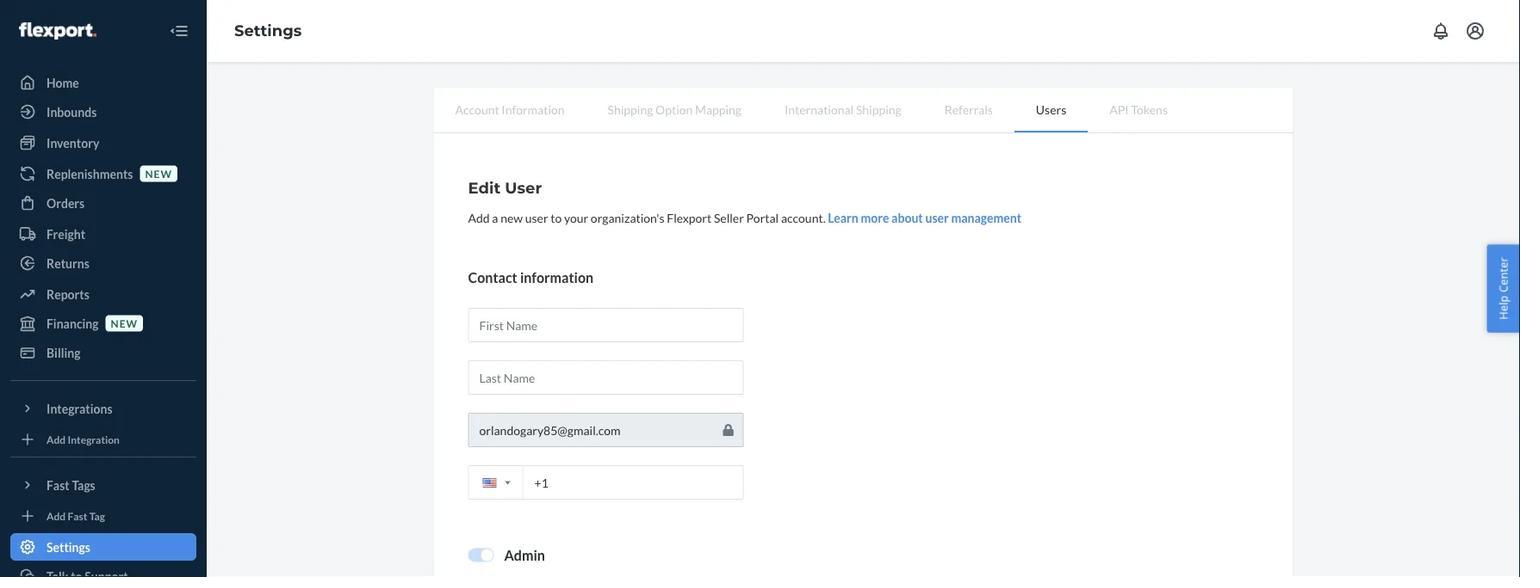 Task type: vqa. For each thing, say whether or not it's contained in the screenshot.
the We'll
no



Task type: describe. For each thing, give the bounding box(es) containing it.
international
[[785, 102, 854, 117]]

united states: + 1 image
[[505, 482, 510, 485]]

edit user
[[468, 178, 542, 197]]

home link
[[10, 69, 196, 96]]

account
[[455, 102, 499, 117]]

option
[[655, 102, 693, 117]]

referrals tab
[[923, 88, 1014, 131]]

referrals
[[944, 102, 993, 117]]

to
[[551, 211, 562, 225]]

add integration link
[[10, 430, 196, 450]]

a
[[492, 211, 498, 225]]

learn
[[828, 211, 858, 225]]

flexport logo image
[[19, 22, 96, 40]]

api tokens tab
[[1088, 88, 1189, 131]]

2 user from the left
[[925, 211, 949, 225]]

1 vertical spatial settings link
[[10, 534, 196, 562]]

new for financing
[[111, 317, 138, 330]]

fast inside dropdown button
[[47, 478, 70, 493]]

integrations button
[[10, 395, 196, 423]]

shipping inside shipping option mapping tab
[[608, 102, 653, 117]]

shipping inside the international shipping tab
[[856, 102, 901, 117]]

about
[[891, 211, 923, 225]]

fast tags
[[47, 478, 95, 493]]

tab list containing account information
[[434, 88, 1293, 133]]

contact
[[468, 269, 517, 286]]

integrations
[[47, 402, 112, 416]]

home
[[47, 75, 79, 90]]

1 user from the left
[[525, 211, 548, 225]]

1 vertical spatial new
[[501, 211, 523, 225]]

edit
[[468, 178, 501, 197]]

open notifications image
[[1431, 21, 1451, 41]]

inventory
[[47, 136, 99, 150]]

financing
[[47, 317, 99, 331]]

organization's
[[591, 211, 665, 225]]

add for add a new user to your organization's flexport seller portal account. learn more about user management
[[468, 211, 490, 225]]

fast tags button
[[10, 472, 196, 500]]

seller
[[714, 211, 744, 225]]

information
[[502, 102, 565, 117]]

new for replenishments
[[145, 167, 172, 180]]

inbounds
[[47, 105, 97, 119]]

billing link
[[10, 339, 196, 367]]

your
[[564, 211, 588, 225]]

returns
[[47, 256, 89, 271]]

Email text field
[[468, 413, 744, 448]]

freight
[[47, 227, 85, 242]]

returns link
[[10, 250, 196, 277]]

international shipping tab
[[763, 88, 923, 131]]



Task type: locate. For each thing, give the bounding box(es) containing it.
add integration
[[47, 434, 120, 446]]

lock image
[[723, 424, 733, 437]]

1 horizontal spatial shipping
[[856, 102, 901, 117]]

account information tab
[[434, 88, 586, 131]]

close navigation image
[[169, 21, 189, 41]]

reports link
[[10, 281, 196, 308]]

0 horizontal spatial settings link
[[10, 534, 196, 562]]

add for add integration
[[47, 434, 66, 446]]

1 horizontal spatial settings link
[[234, 21, 302, 40]]

0 horizontal spatial user
[[525, 211, 548, 225]]

user right about
[[925, 211, 949, 225]]

0 horizontal spatial shipping
[[608, 102, 653, 117]]

1 shipping from the left
[[608, 102, 653, 117]]

user
[[505, 178, 542, 197]]

management
[[951, 211, 1022, 225]]

help
[[1495, 296, 1511, 320]]

new down reports link
[[111, 317, 138, 330]]

1 vertical spatial settings
[[47, 540, 90, 555]]

fast left the tags
[[47, 478, 70, 493]]

add left the a
[[468, 211, 490, 225]]

tab list
[[434, 88, 1293, 133]]

1 horizontal spatial settings
[[234, 21, 302, 40]]

open account menu image
[[1465, 21, 1486, 41]]

2 horizontal spatial new
[[501, 211, 523, 225]]

0 vertical spatial fast
[[47, 478, 70, 493]]

international shipping
[[785, 102, 901, 117]]

2 shipping from the left
[[856, 102, 901, 117]]

shipping
[[608, 102, 653, 117], [856, 102, 901, 117]]

center
[[1495, 258, 1511, 293]]

Last Name text field
[[468, 361, 744, 395]]

1 vertical spatial fast
[[68, 510, 87, 523]]

freight link
[[10, 220, 196, 248]]

add for add fast tag
[[47, 510, 66, 523]]

1 vertical spatial add
[[47, 434, 66, 446]]

First Name text field
[[468, 308, 744, 343]]

add left the integration at the left bottom of the page
[[47, 434, 66, 446]]

tag
[[89, 510, 105, 523]]

help center button
[[1487, 245, 1520, 333]]

orders link
[[10, 189, 196, 217]]

tags
[[72, 478, 95, 493]]

shipping option mapping tab
[[586, 88, 763, 131]]

contact information
[[468, 269, 594, 286]]

api
[[1109, 102, 1129, 117]]

portal
[[746, 211, 779, 225]]

1 (702) 123-4567 telephone field
[[468, 466, 744, 500]]

users tab
[[1014, 88, 1088, 133]]

user left to
[[525, 211, 548, 225]]

0 vertical spatial settings link
[[234, 21, 302, 40]]

settings
[[234, 21, 302, 40], [47, 540, 90, 555]]

new
[[145, 167, 172, 180], [501, 211, 523, 225], [111, 317, 138, 330]]

1 horizontal spatial user
[[925, 211, 949, 225]]

inventory link
[[10, 129, 196, 157]]

settings link
[[234, 21, 302, 40], [10, 534, 196, 562]]

learn more about user management button
[[828, 209, 1022, 227]]

api tokens
[[1109, 102, 1168, 117]]

0 vertical spatial settings
[[234, 21, 302, 40]]

more
[[861, 211, 889, 225]]

fast left tag
[[68, 510, 87, 523]]

0 vertical spatial add
[[468, 211, 490, 225]]

billing
[[47, 346, 81, 360]]

users
[[1036, 102, 1066, 117]]

shipping option mapping
[[608, 102, 742, 117]]

0 horizontal spatial new
[[111, 317, 138, 330]]

new up the orders link
[[145, 167, 172, 180]]

add down fast tags on the left
[[47, 510, 66, 523]]

new right the a
[[501, 211, 523, 225]]

admin
[[504, 547, 545, 564]]

2 vertical spatial add
[[47, 510, 66, 523]]

fast
[[47, 478, 70, 493], [68, 510, 87, 523]]

1 horizontal spatial new
[[145, 167, 172, 180]]

account information
[[455, 102, 565, 117]]

integration
[[68, 434, 120, 446]]

add
[[468, 211, 490, 225], [47, 434, 66, 446], [47, 510, 66, 523]]

inbounds link
[[10, 98, 196, 126]]

add a new user to your organization's flexport seller portal account. learn more about user management
[[468, 211, 1022, 225]]

2 vertical spatial new
[[111, 317, 138, 330]]

flexport
[[667, 211, 712, 225]]

mapping
[[695, 102, 742, 117]]

add fast tag link
[[10, 506, 196, 527]]

tokens
[[1131, 102, 1168, 117]]

user
[[525, 211, 548, 225], [925, 211, 949, 225]]

information
[[520, 269, 594, 286]]

orders
[[47, 196, 85, 211]]

account.
[[781, 211, 826, 225]]

reports
[[47, 287, 89, 302]]

replenishments
[[47, 167, 133, 181]]

0 vertical spatial new
[[145, 167, 172, 180]]

0 horizontal spatial settings
[[47, 540, 90, 555]]

add fast tag
[[47, 510, 105, 523]]

help center
[[1495, 258, 1511, 320]]

shipping left option
[[608, 102, 653, 117]]

shipping right international
[[856, 102, 901, 117]]



